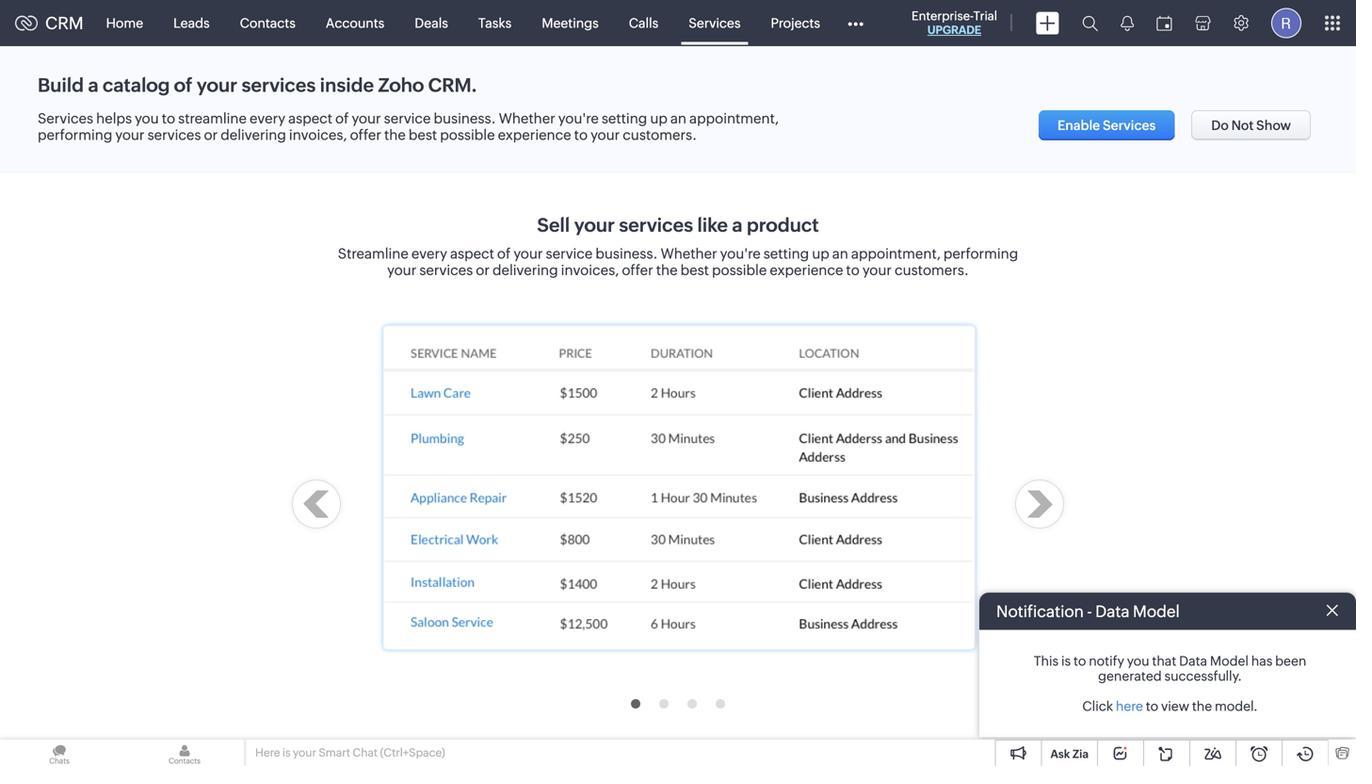 Task type: vqa. For each thing, say whether or not it's contained in the screenshot.
the rightmost You
yes



Task type: locate. For each thing, give the bounding box(es) containing it.
service inside services helps you to streamline every aspect of your service business. whether you're setting up an appointment, performing your services or delivering invoices, offer the best possible experience to your customers.
[[384, 110, 431, 127]]

experience inside sell your services like a product streamline every aspect of your service business. whether you're setting up an appointment, performing your services or delivering invoices, offer the best possible experience to your customers.
[[770, 262, 844, 278]]

model
[[1133, 602, 1180, 620], [1211, 653, 1249, 669]]

every right streamline
[[412, 245, 447, 262]]

1 vertical spatial service
[[546, 245, 593, 262]]

0 horizontal spatial or
[[204, 127, 218, 143]]

up inside sell your services like a product streamline every aspect of your service business. whether you're setting up an appointment, performing your services or delivering invoices, offer the best possible experience to your customers.
[[812, 245, 830, 262]]

0 vertical spatial invoices,
[[289, 127, 347, 143]]

ask zia
[[1051, 748, 1089, 760]]

up
[[650, 110, 668, 127], [812, 245, 830, 262]]

1 horizontal spatial performing
[[944, 245, 1019, 262]]

delivering
[[221, 127, 286, 143], [493, 262, 558, 278]]

1 horizontal spatial you
[[1128, 653, 1150, 669]]

to inside "this is to notify you that data model has been generated successfully."
[[1074, 653, 1087, 669]]

crm.
[[428, 74, 478, 96]]

1 horizontal spatial the
[[657, 262, 678, 278]]

service down zoho
[[384, 110, 431, 127]]

every inside sell your services like a product streamline every aspect of your service business. whether you're setting up an appointment, performing your services or delivering invoices, offer the best possible experience to your customers.
[[412, 245, 447, 262]]

1 horizontal spatial up
[[812, 245, 830, 262]]

0 vertical spatial customers.
[[623, 127, 697, 143]]

0 horizontal spatial data
[[1096, 602, 1130, 620]]

notification
[[997, 602, 1084, 620]]

projects
[[771, 16, 821, 31]]

a right like
[[732, 214, 743, 236]]

1 vertical spatial every
[[412, 245, 447, 262]]

0 vertical spatial you
[[135, 110, 159, 127]]

0 horizontal spatial appointment,
[[690, 110, 779, 127]]

experience
[[498, 127, 572, 143], [770, 262, 844, 278]]

1 horizontal spatial services
[[689, 16, 741, 31]]

2 vertical spatial the
[[1193, 699, 1213, 714]]

1 horizontal spatial experience
[[770, 262, 844, 278]]

1 vertical spatial data
[[1180, 653, 1208, 669]]

customers.
[[623, 127, 697, 143], [895, 262, 969, 278]]

0 vertical spatial possible
[[440, 127, 495, 143]]

invoices, down inside in the top of the page
[[289, 127, 347, 143]]

0 vertical spatial every
[[250, 110, 286, 127]]

0 horizontal spatial of
[[174, 74, 193, 96]]

you left that
[[1128, 653, 1150, 669]]

a
[[88, 74, 98, 96], [732, 214, 743, 236]]

here link
[[1116, 699, 1144, 714]]

service inside sell your services like a product streamline every aspect of your service business. whether you're setting up an appointment, performing your services or delivering invoices, offer the best possible experience to your customers.
[[546, 245, 593, 262]]

is for here
[[283, 746, 291, 759]]

aspect inside sell your services like a product streamline every aspect of your service business. whether you're setting up an appointment, performing your services or delivering invoices, offer the best possible experience to your customers.
[[450, 245, 495, 262]]

search element
[[1071, 0, 1110, 46]]

1 horizontal spatial an
[[833, 245, 849, 262]]

view
[[1162, 699, 1190, 714]]

possible inside sell your services like a product streamline every aspect of your service business. whether you're setting up an appointment, performing your services or delivering invoices, offer the best possible experience to your customers.
[[712, 262, 767, 278]]

1 vertical spatial business.
[[596, 245, 658, 262]]

an
[[671, 110, 687, 127], [833, 245, 849, 262]]

model left has
[[1211, 653, 1249, 669]]

business.
[[434, 110, 496, 127], [596, 245, 658, 262]]

best down zoho
[[409, 127, 437, 143]]

contacts image
[[125, 740, 244, 766]]

2 horizontal spatial services
[[1103, 118, 1156, 133]]

best down like
[[681, 262, 709, 278]]

0 vertical spatial an
[[671, 110, 687, 127]]

streamline
[[338, 245, 409, 262]]

every inside services helps you to streamline every aspect of your service business. whether you're setting up an appointment, performing your services or delivering invoices, offer the best possible experience to your customers.
[[250, 110, 286, 127]]

offer inside services helps you to streamline every aspect of your service business. whether you're setting up an appointment, performing your services or delivering invoices, offer the best possible experience to your customers.
[[350, 127, 382, 143]]

best
[[409, 127, 437, 143], [681, 262, 709, 278]]

0 vertical spatial appointment,
[[690, 110, 779, 127]]

services down build
[[38, 110, 93, 127]]

zoho
[[378, 74, 424, 96]]

0 horizontal spatial model
[[1133, 602, 1180, 620]]

1 vertical spatial experience
[[770, 262, 844, 278]]

enable services button
[[1039, 110, 1175, 140]]

0 horizontal spatial customers.
[[623, 127, 697, 143]]

1 vertical spatial possible
[[712, 262, 767, 278]]

0 horizontal spatial delivering
[[221, 127, 286, 143]]

1 vertical spatial whether
[[661, 245, 718, 262]]

show
[[1257, 118, 1292, 133]]

0 horizontal spatial services
[[38, 110, 93, 127]]

setting inside sell your services like a product streamline every aspect of your service business. whether you're setting up an appointment, performing your services or delivering invoices, offer the best possible experience to your customers.
[[764, 245, 810, 262]]

0 horizontal spatial offer
[[350, 127, 382, 143]]

0 vertical spatial best
[[409, 127, 437, 143]]

do not show
[[1212, 118, 1292, 133]]

projects link
[[756, 0, 836, 46]]

0 vertical spatial whether
[[499, 110, 556, 127]]

offer
[[350, 127, 382, 143], [622, 262, 654, 278]]

you inside "this is to notify you that data model has been generated successfully."
[[1128, 653, 1150, 669]]

experience down product
[[770, 262, 844, 278]]

0 horizontal spatial performing
[[38, 127, 112, 143]]

possible
[[440, 127, 495, 143], [712, 262, 767, 278]]

aspect inside services helps you to streamline every aspect of your service business. whether you're setting up an appointment, performing your services or delivering invoices, offer the best possible experience to your customers.
[[288, 110, 333, 127]]

0 vertical spatial service
[[384, 110, 431, 127]]

model.
[[1215, 699, 1258, 714]]

inside
[[320, 74, 374, 96]]

1 vertical spatial up
[[812, 245, 830, 262]]

0 horizontal spatial experience
[[498, 127, 572, 143]]

performing
[[38, 127, 112, 143], [944, 245, 1019, 262]]

1 vertical spatial or
[[476, 262, 490, 278]]

0 horizontal spatial setting
[[602, 110, 648, 127]]

like
[[698, 214, 728, 236]]

you're
[[559, 110, 599, 127], [721, 245, 761, 262]]

0 vertical spatial data
[[1096, 602, 1130, 620]]

leads
[[173, 16, 210, 31]]

delivering down sell
[[493, 262, 558, 278]]

1 vertical spatial a
[[732, 214, 743, 236]]

0 vertical spatial performing
[[38, 127, 112, 143]]

every
[[250, 110, 286, 127], [412, 245, 447, 262]]

you
[[135, 110, 159, 127], [1128, 653, 1150, 669]]

enterprise-trial upgrade
[[912, 9, 998, 36]]

enable services
[[1058, 118, 1156, 133]]

here
[[255, 746, 280, 759]]

1 vertical spatial the
[[657, 262, 678, 278]]

0 horizontal spatial invoices,
[[289, 127, 347, 143]]

1 horizontal spatial offer
[[622, 262, 654, 278]]

0 vertical spatial you're
[[559, 110, 599, 127]]

possible down crm.
[[440, 127, 495, 143]]

services
[[242, 74, 316, 96], [148, 127, 201, 143], [619, 214, 694, 236], [420, 262, 473, 278]]

data right that
[[1180, 653, 1208, 669]]

of
[[174, 74, 193, 96], [335, 110, 349, 127], [497, 245, 511, 262]]

services
[[689, 16, 741, 31], [38, 110, 93, 127], [1103, 118, 1156, 133]]

whether
[[499, 110, 556, 127], [661, 245, 718, 262]]

1 horizontal spatial data
[[1180, 653, 1208, 669]]

you're inside sell your services like a product streamline every aspect of your service business. whether you're setting up an appointment, performing your services or delivering invoices, offer the best possible experience to your customers.
[[721, 245, 761, 262]]

1 horizontal spatial or
[[476, 262, 490, 278]]

0 horizontal spatial whether
[[499, 110, 556, 127]]

service list image
[[371, 311, 986, 663]]

been
[[1276, 653, 1307, 669]]

deals
[[415, 16, 448, 31]]

has
[[1252, 653, 1273, 669]]

appointment, inside sell your services like a product streamline every aspect of your service business. whether you're setting up an appointment, performing your services or delivering invoices, offer the best possible experience to your customers.
[[852, 245, 941, 262]]

1 horizontal spatial you're
[[721, 245, 761, 262]]

accounts link
[[311, 0, 400, 46]]

this
[[1034, 653, 1059, 669]]

invoices,
[[289, 127, 347, 143], [561, 262, 619, 278]]

data inside "this is to notify you that data model has been generated successfully."
[[1180, 653, 1208, 669]]

0 vertical spatial delivering
[[221, 127, 286, 143]]

1 vertical spatial customers.
[[895, 262, 969, 278]]

you're inside services helps you to streamline every aspect of your service business. whether you're setting up an appointment, performing your services or delivering invoices, offer the best possible experience to your customers.
[[559, 110, 599, 127]]

setting
[[602, 110, 648, 127], [764, 245, 810, 262]]

data right the -
[[1096, 602, 1130, 620]]

1 horizontal spatial whether
[[661, 245, 718, 262]]

1 vertical spatial aspect
[[450, 245, 495, 262]]

1 vertical spatial invoices,
[[561, 262, 619, 278]]

0 horizontal spatial every
[[250, 110, 286, 127]]

is
[[1062, 653, 1071, 669], [283, 746, 291, 759]]

appointment,
[[690, 110, 779, 127], [852, 245, 941, 262]]

customers. inside services helps you to streamline every aspect of your service business. whether you're setting up an appointment, performing your services or delivering invoices, offer the best possible experience to your customers.
[[623, 127, 697, 143]]

your
[[197, 74, 238, 96], [352, 110, 381, 127], [115, 127, 145, 143], [591, 127, 620, 143], [574, 214, 615, 236], [514, 245, 543, 262], [387, 262, 417, 278], [863, 262, 892, 278], [293, 746, 317, 759]]

best inside sell your services like a product streamline every aspect of your service business. whether you're setting up an appointment, performing your services or delivering invoices, offer the best possible experience to your customers.
[[681, 262, 709, 278]]

aspect
[[288, 110, 333, 127], [450, 245, 495, 262]]

services right enable
[[1103, 118, 1156, 133]]

is inside "this is to notify you that data model has been generated successfully."
[[1062, 653, 1071, 669]]

services right helps at the left
[[148, 127, 201, 143]]

0 horizontal spatial best
[[409, 127, 437, 143]]

successfully.
[[1165, 669, 1243, 684]]

1 horizontal spatial business.
[[596, 245, 658, 262]]

1 horizontal spatial possible
[[712, 262, 767, 278]]

0 vertical spatial the
[[384, 127, 406, 143]]

signals image
[[1121, 15, 1134, 31]]

1 vertical spatial appointment,
[[852, 245, 941, 262]]

2 vertical spatial of
[[497, 245, 511, 262]]

calls
[[629, 16, 659, 31]]

0 horizontal spatial you're
[[559, 110, 599, 127]]

streamline
[[178, 110, 247, 127]]

services inside button
[[1103, 118, 1156, 133]]

enterprise-
[[912, 9, 974, 23]]

1 vertical spatial you're
[[721, 245, 761, 262]]

possible down like
[[712, 262, 767, 278]]

0 horizontal spatial aspect
[[288, 110, 333, 127]]

here is your smart chat (ctrl+space)
[[255, 746, 445, 759]]

whether inside services helps you to streamline every aspect of your service business. whether you're setting up an appointment, performing your services or delivering invoices, offer the best possible experience to your customers.
[[499, 110, 556, 127]]

1 vertical spatial delivering
[[493, 262, 558, 278]]

to
[[162, 110, 175, 127], [574, 127, 588, 143], [847, 262, 860, 278], [1074, 653, 1087, 669], [1146, 699, 1159, 714]]

invoices, inside services helps you to streamline every aspect of your service business. whether you're setting up an appointment, performing your services or delivering invoices, offer the best possible experience to your customers.
[[289, 127, 347, 143]]

services link
[[674, 0, 756, 46]]

best inside services helps you to streamline every aspect of your service business. whether you're setting up an appointment, performing your services or delivering invoices, offer the best possible experience to your customers.
[[409, 127, 437, 143]]

1 horizontal spatial aspect
[[450, 245, 495, 262]]

delivering down build a catalog of your services inside zoho crm.
[[221, 127, 286, 143]]

0 vertical spatial offer
[[350, 127, 382, 143]]

0 horizontal spatial an
[[671, 110, 687, 127]]

0 horizontal spatial up
[[650, 110, 668, 127]]

1 vertical spatial setting
[[764, 245, 810, 262]]

not
[[1232, 118, 1254, 133]]

1 vertical spatial is
[[283, 746, 291, 759]]

1 vertical spatial an
[[833, 245, 849, 262]]

data
[[1096, 602, 1130, 620], [1180, 653, 1208, 669]]

1 horizontal spatial of
[[335, 110, 349, 127]]

services inside services helps you to streamline every aspect of your service business. whether you're setting up an appointment, performing your services or delivering invoices, offer the best possible experience to your customers.
[[38, 110, 93, 127]]

0 vertical spatial a
[[88, 74, 98, 96]]

1 horizontal spatial appointment,
[[852, 245, 941, 262]]

whether inside sell your services like a product streamline every aspect of your service business. whether you're setting up an appointment, performing your services or delivering invoices, offer the best possible experience to your customers.
[[661, 245, 718, 262]]

you right helps at the left
[[135, 110, 159, 127]]

model up that
[[1133, 602, 1180, 620]]

0 vertical spatial setting
[[602, 110, 648, 127]]

0 vertical spatial is
[[1062, 653, 1071, 669]]

contacts
[[240, 16, 296, 31]]

service down sell
[[546, 245, 593, 262]]

services helps you to streamline every aspect of your service business. whether you're setting up an appointment, performing your services or delivering invoices, offer the best possible experience to your customers.
[[38, 110, 779, 143]]

or inside sell your services like a product streamline every aspect of your service business. whether you're setting up an appointment, performing your services or delivering invoices, offer the best possible experience to your customers.
[[476, 262, 490, 278]]

1 vertical spatial offer
[[622, 262, 654, 278]]

1 horizontal spatial is
[[1062, 653, 1071, 669]]

is right here at the left of the page
[[283, 746, 291, 759]]

service
[[384, 110, 431, 127], [546, 245, 593, 262]]

a right build
[[88, 74, 98, 96]]

1 horizontal spatial invoices,
[[561, 262, 619, 278]]

invoices, down sell
[[561, 262, 619, 278]]

1 horizontal spatial a
[[732, 214, 743, 236]]

0 horizontal spatial the
[[384, 127, 406, 143]]

0 horizontal spatial business.
[[434, 110, 496, 127]]

notify
[[1089, 653, 1125, 669]]

services for services
[[689, 16, 741, 31]]

is right this
[[1062, 653, 1071, 669]]

1 horizontal spatial setting
[[764, 245, 810, 262]]

every down build a catalog of your services inside zoho crm.
[[250, 110, 286, 127]]

1 vertical spatial of
[[335, 110, 349, 127]]

search image
[[1083, 15, 1099, 31]]

0 horizontal spatial possible
[[440, 127, 495, 143]]

leads link
[[158, 0, 225, 46]]

do
[[1212, 118, 1230, 133]]

1 horizontal spatial delivering
[[493, 262, 558, 278]]

1 vertical spatial performing
[[944, 245, 1019, 262]]

customers. inside sell your services like a product streamline every aspect of your service business. whether you're setting up an appointment, performing your services or delivering invoices, offer the best possible experience to your customers.
[[895, 262, 969, 278]]

experience up sell
[[498, 127, 572, 143]]

1 horizontal spatial every
[[412, 245, 447, 262]]

0 vertical spatial business.
[[434, 110, 496, 127]]

1 horizontal spatial service
[[546, 245, 593, 262]]

or
[[204, 127, 218, 143], [476, 262, 490, 278]]

0 vertical spatial experience
[[498, 127, 572, 143]]

1 horizontal spatial best
[[681, 262, 709, 278]]

1 vertical spatial best
[[681, 262, 709, 278]]

services right calls link
[[689, 16, 741, 31]]

0 horizontal spatial is
[[283, 746, 291, 759]]



Task type: describe. For each thing, give the bounding box(es) containing it.
setting inside services helps you to streamline every aspect of your service business. whether you're setting up an appointment, performing your services or delivering invoices, offer the best possible experience to your customers.
[[602, 110, 648, 127]]

this is to notify you that data model has been generated successfully.
[[1034, 653, 1307, 684]]

services down contacts
[[242, 74, 316, 96]]

tasks
[[479, 16, 512, 31]]

home link
[[91, 0, 158, 46]]

business. inside sell your services like a product streamline every aspect of your service business. whether you're setting up an appointment, performing your services or delivering invoices, offer the best possible experience to your customers.
[[596, 245, 658, 262]]

upgrade
[[928, 24, 982, 36]]

profile image
[[1272, 8, 1302, 38]]

meetings
[[542, 16, 599, 31]]

generated
[[1099, 669, 1162, 684]]

0 vertical spatial model
[[1133, 602, 1180, 620]]

calls link
[[614, 0, 674, 46]]

tasks link
[[463, 0, 527, 46]]

deals link
[[400, 0, 463, 46]]

build
[[38, 74, 84, 96]]

business. inside services helps you to streamline every aspect of your service business. whether you're setting up an appointment, performing your services or delivering invoices, offer the best possible experience to your customers.
[[434, 110, 496, 127]]

that
[[1153, 653, 1177, 669]]

logo image
[[15, 16, 38, 31]]

is for this
[[1062, 653, 1071, 669]]

product
[[747, 214, 819, 236]]

performing inside sell your services like a product streamline every aspect of your service business. whether you're setting up an appointment, performing your services or delivering invoices, offer the best possible experience to your customers.
[[944, 245, 1019, 262]]

or inside services helps you to streamline every aspect of your service business. whether you're setting up an appointment, performing your services or delivering invoices, offer the best possible experience to your customers.
[[204, 127, 218, 143]]

trial
[[974, 9, 998, 23]]

crm link
[[15, 13, 83, 33]]

create menu element
[[1025, 0, 1071, 46]]

invoices, inside sell your services like a product streamline every aspect of your service business. whether you're setting up an appointment, performing your services or delivering invoices, offer the best possible experience to your customers.
[[561, 262, 619, 278]]

an inside sell your services like a product streamline every aspect of your service business. whether you're setting up an appointment, performing your services or delivering invoices, offer the best possible experience to your customers.
[[833, 245, 849, 262]]

chats image
[[0, 740, 119, 766]]

the inside sell your services like a product streamline every aspect of your service business. whether you're setting up an appointment, performing your services or delivering invoices, offer the best possible experience to your customers.
[[657, 262, 678, 278]]

2 horizontal spatial the
[[1193, 699, 1213, 714]]

calendar image
[[1157, 16, 1173, 31]]

0 horizontal spatial a
[[88, 74, 98, 96]]

delivering inside services helps you to streamline every aspect of your service business. whether you're setting up an appointment, performing your services or delivering invoices, offer the best possible experience to your customers.
[[221, 127, 286, 143]]

crm
[[45, 13, 83, 33]]

Other Modules field
[[836, 8, 876, 38]]

services left like
[[619, 214, 694, 236]]

notification - data model
[[997, 602, 1180, 620]]

delivering inside sell your services like a product streamline every aspect of your service business. whether you're setting up an appointment, performing your services or delivering invoices, offer the best possible experience to your customers.
[[493, 262, 558, 278]]

0 vertical spatial of
[[174, 74, 193, 96]]

sell your services like a product streamline every aspect of your service business. whether you're setting up an appointment, performing your services or delivering invoices, offer the best possible experience to your customers.
[[338, 214, 1019, 278]]

smart
[[319, 746, 350, 759]]

ask
[[1051, 748, 1071, 760]]

contacts link
[[225, 0, 311, 46]]

(ctrl+space)
[[380, 746, 445, 759]]

of inside services helps you to streamline every aspect of your service business. whether you're setting up an appointment, performing your services or delivering invoices, offer the best possible experience to your customers.
[[335, 110, 349, 127]]

a inside sell your services like a product streamline every aspect of your service business. whether you're setting up an appointment, performing your services or delivering invoices, offer the best possible experience to your customers.
[[732, 214, 743, 236]]

an inside services helps you to streamline every aspect of your service business. whether you're setting up an appointment, performing your services or delivering invoices, offer the best possible experience to your customers.
[[671, 110, 687, 127]]

click
[[1083, 699, 1114, 714]]

possible inside services helps you to streamline every aspect of your service business. whether you're setting up an appointment, performing your services or delivering invoices, offer the best possible experience to your customers.
[[440, 127, 495, 143]]

experience inside services helps you to streamline every aspect of your service business. whether you're setting up an appointment, performing your services or delivering invoices, offer the best possible experience to your customers.
[[498, 127, 572, 143]]

services inside services helps you to streamline every aspect of your service business. whether you're setting up an appointment, performing your services or delivering invoices, offer the best possible experience to your customers.
[[148, 127, 201, 143]]

the inside services helps you to streamline every aspect of your service business. whether you're setting up an appointment, performing your services or delivering invoices, offer the best possible experience to your customers.
[[384, 127, 406, 143]]

services for services helps you to streamline every aspect of your service business. whether you're setting up an appointment, performing your services or delivering invoices, offer the best possible experience to your customers.
[[38, 110, 93, 127]]

build a catalog of your services inside zoho crm.
[[38, 74, 478, 96]]

-
[[1088, 602, 1093, 620]]

click here to view the model.
[[1083, 699, 1258, 714]]

zia
[[1073, 748, 1089, 760]]

signals element
[[1110, 0, 1146, 46]]

enable
[[1058, 118, 1101, 133]]

sell
[[537, 214, 570, 236]]

chat
[[353, 746, 378, 759]]

meetings link
[[527, 0, 614, 46]]

up inside services helps you to streamline every aspect of your service business. whether you're setting up an appointment, performing your services or delivering invoices, offer the best possible experience to your customers.
[[650, 110, 668, 127]]

performing inside services helps you to streamline every aspect of your service business. whether you're setting up an appointment, performing your services or delivering invoices, offer the best possible experience to your customers.
[[38, 127, 112, 143]]

accounts
[[326, 16, 385, 31]]

to inside sell your services like a product streamline every aspect of your service business. whether you're setting up an appointment, performing your services or delivering invoices, offer the best possible experience to your customers.
[[847, 262, 860, 278]]

model inside "this is to notify you that data model has been generated successfully."
[[1211, 653, 1249, 669]]

home
[[106, 16, 143, 31]]

you inside services helps you to streamline every aspect of your service business. whether you're setting up an appointment, performing your services or delivering invoices, offer the best possible experience to your customers.
[[135, 110, 159, 127]]

profile element
[[1261, 0, 1313, 46]]

helps
[[96, 110, 132, 127]]

here
[[1116, 699, 1144, 714]]

services right streamline
[[420, 262, 473, 278]]

do not show button
[[1192, 110, 1312, 140]]

catalog
[[103, 74, 170, 96]]

appointment, inside services helps you to streamline every aspect of your service business. whether you're setting up an appointment, performing your services or delivering invoices, offer the best possible experience to your customers.
[[690, 110, 779, 127]]

create menu image
[[1036, 12, 1060, 34]]

offer inside sell your services like a product streamline every aspect of your service business. whether you're setting up an appointment, performing your services or delivering invoices, offer the best possible experience to your customers.
[[622, 262, 654, 278]]

of inside sell your services like a product streamline every aspect of your service business. whether you're setting up an appointment, performing your services or delivering invoices, offer the best possible experience to your customers.
[[497, 245, 511, 262]]



